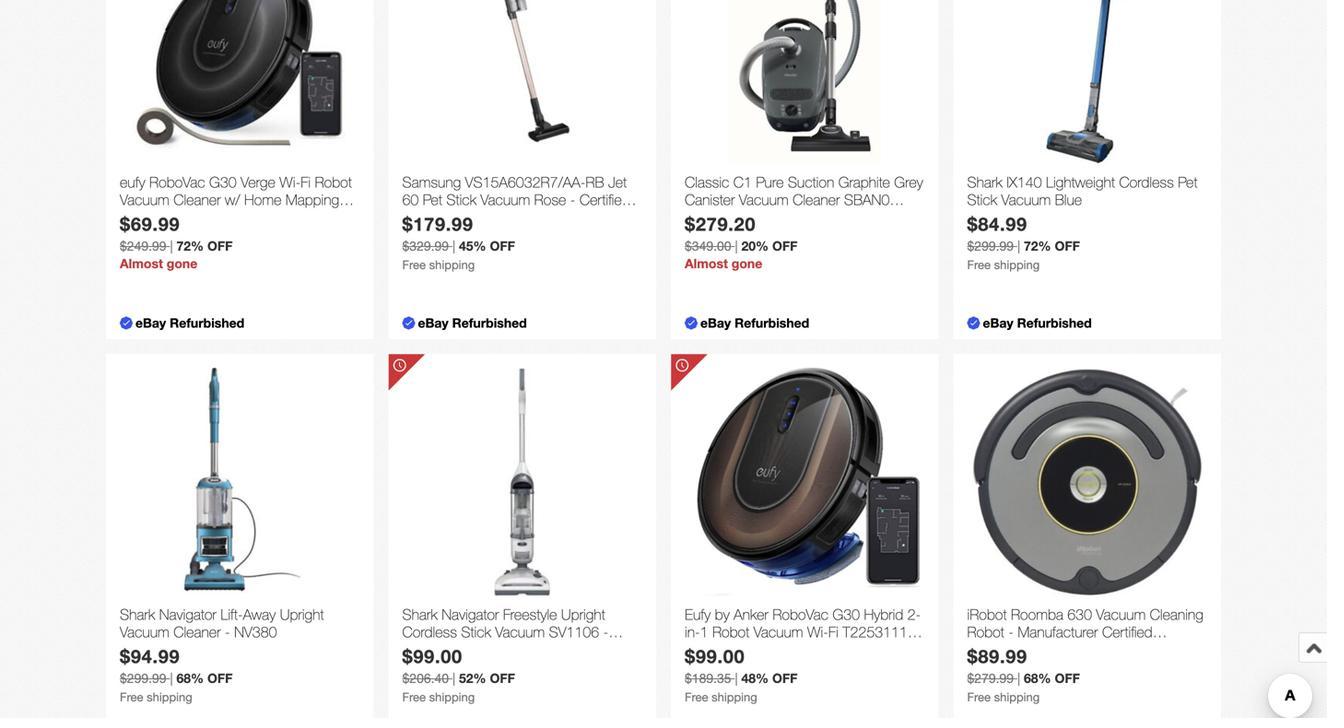 Task type: vqa. For each thing, say whether or not it's contained in the screenshot.
the "-"
yes



Task type: locate. For each thing, give the bounding box(es) containing it.
off
[[207, 239, 233, 254], [490, 239, 515, 254], [773, 239, 798, 254], [1055, 239, 1081, 254], [207, 671, 233, 686], [490, 671, 515, 686], [773, 671, 798, 686], [1055, 671, 1081, 686]]

sban0
[[845, 191, 890, 209]]

2-
[[908, 606, 921, 623]]

refurbished
[[402, 209, 476, 226], [685, 209, 759, 226], [170, 315, 245, 331], [452, 315, 527, 331], [735, 315, 810, 331], [1018, 315, 1092, 331]]

shark inside the shark navigator lift-away upright vacuum cleaner - nv380 $94.99 $299.99 | 68% off free shipping
[[120, 606, 155, 623]]

shipping inside $179.99 $329.99 | 45% off free shipping
[[429, 258, 475, 272]]

vacuum down vs15a6032r7/aa-
[[481, 191, 530, 209]]

fi up mapping on the left top
[[301, 173, 311, 191]]

robovac inside eufy robovac g30 verge wi-fi robot vacuum cleaner w/ home mapping 2000pa sweeper
[[149, 173, 205, 191]]

0 horizontal spatial cordless
[[402, 624, 457, 641]]

cleaner up sweeper
[[174, 191, 221, 209]]

cleaner down lift-
[[174, 624, 221, 641]]

0 horizontal spatial wi-
[[280, 173, 301, 191]]

0 horizontal spatial shark
[[120, 606, 155, 623]]

off inside $89.99 $279.99 | 68% off free shipping
[[1055, 671, 1081, 686]]

upright right 'away'
[[280, 606, 324, 623]]

stick inside shark navigator freestyle upright cordless stick vacuum sv1106 - white/grey
[[461, 624, 491, 641]]

1
[[700, 624, 709, 641]]

$299.99 down $84.99
[[968, 239, 1014, 254]]

- up refurbished!
[[1009, 624, 1014, 641]]

almost
[[120, 256, 163, 271], [685, 256, 728, 271]]

| for $179.99 $329.99 | 45% off free shipping
[[453, 239, 456, 254]]

robot down by
[[713, 624, 750, 641]]

| inside $179.99 $329.99 | 45% off free shipping
[[453, 239, 456, 254]]

$99.00 $189.35 | 48% off free shipping
[[685, 646, 798, 705]]

shipping down 52%
[[429, 690, 475, 705]]

graphite
[[839, 173, 891, 191]]

stick up $84.99
[[968, 191, 998, 209]]

0 vertical spatial $299.99
[[968, 239, 1014, 254]]

free inside $179.99 $329.99 | 45% off free shipping
[[402, 258, 426, 272]]

1 horizontal spatial $299.99
[[968, 239, 1014, 254]]

off right 45%
[[490, 239, 515, 254]]

$89.99
[[968, 646, 1028, 668]]

ix140
[[1007, 173, 1042, 191]]

shipping down $84.99
[[995, 258, 1040, 272]]

upright inside the shark navigator lift-away upright vacuum cleaner - nv380 $94.99 $299.99 | 68% off free shipping
[[280, 606, 324, 623]]

vacuum inside eufy robovac g30 verge wi-fi robot vacuum cleaner w/ home mapping 2000pa sweeper
[[120, 191, 169, 209]]

0 horizontal spatial almost
[[120, 256, 163, 271]]

wi- left t2253111 on the bottom
[[808, 624, 829, 641]]

certified
[[580, 191, 630, 209], [1103, 624, 1153, 641]]

shark inside shark ix140 lightweight cordless pet stick vacuum blue $84.99 $299.99 | 72% off free shipping
[[968, 173, 1003, 191]]

canister
[[685, 191, 735, 209]]

1 upright from the left
[[280, 606, 324, 623]]

stick up the '$179.99'
[[447, 191, 477, 209]]

1 horizontal spatial cordless
[[1120, 173, 1175, 191]]

gone for $279.20
[[732, 256, 763, 271]]

| inside shark ix140 lightweight cordless pet stick vacuum blue $84.99 $299.99 | 72% off free shipping
[[1018, 239, 1021, 254]]

shipping for $179.99 $329.99 | 45% off free shipping
[[429, 258, 475, 272]]

gone
[[167, 256, 198, 271], [732, 256, 763, 271]]

0 vertical spatial certified
[[580, 191, 630, 209]]

3 ebay refurbished from the left
[[701, 315, 810, 331]]

0 horizontal spatial $299.99
[[120, 671, 167, 686]]

68% inside $89.99 $279.99 | 68% off free shipping
[[1024, 671, 1052, 686]]

$349.00
[[685, 239, 732, 254]]

upright up the sv1106
[[561, 606, 606, 623]]

1 vertical spatial $299.99
[[120, 671, 167, 686]]

free for $99.00 $206.40 | 52% off free shipping
[[402, 690, 426, 705]]

shipping for $99.00 $189.35 | 48% off free shipping
[[712, 690, 758, 705]]

manufacturer
[[1018, 624, 1099, 641]]

68% down refurbished!
[[1024, 671, 1052, 686]]

- inside shark navigator freestyle upright cordless stick vacuum sv1106 - white/grey
[[604, 624, 609, 641]]

upright
[[280, 606, 324, 623], [561, 606, 606, 623]]

stick up white/grey
[[461, 624, 491, 641]]

off for $279.20 $349.00 | 20% off almost gone
[[773, 239, 798, 254]]

shipping for $89.99 $279.99 | 68% off free shipping
[[995, 690, 1040, 705]]

1 horizontal spatial g30
[[833, 606, 860, 623]]

1 horizontal spatial 68%
[[1024, 671, 1052, 686]]

free for $179.99 $329.99 | 45% off free shipping
[[402, 258, 426, 272]]

1 ebay from the left
[[136, 315, 166, 331]]

certified down cleaning
[[1103, 624, 1153, 641]]

cleaner inside the shark navigator lift-away upright vacuum cleaner - nv380 $94.99 $299.99 | 68% off free shipping
[[174, 624, 221, 641]]

$89.99 $279.99 | 68% off free shipping
[[968, 646, 1081, 705]]

lightweight
[[1047, 173, 1116, 191]]

free down $279.99
[[968, 690, 991, 705]]

free down '$206.40'
[[402, 690, 426, 705]]

almost down $349.00
[[685, 256, 728, 271]]

2 navigator from the left
[[442, 606, 499, 623]]

off inside $179.99 $329.99 | 45% off free shipping
[[490, 239, 515, 254]]

1 vertical spatial wi-
[[808, 624, 829, 641]]

shipping down $279.99
[[995, 690, 1040, 705]]

wi- inside eufy by anker robovac g30 hybrid 2- in-1 robot vacuum wi-fi t2253111 - black
[[808, 624, 829, 641]]

free down $84.99
[[968, 258, 991, 272]]

off right 52%
[[490, 671, 515, 686]]

1 horizontal spatial pet
[[1179, 173, 1198, 191]]

stick for -
[[461, 624, 491, 641]]

cleaner inside classic c1 pure suction graphite grey canister vacuum cleaner sban0 refurbished
[[793, 191, 840, 209]]

$99.00 inside $99.00 $206.40 | 52% off free shipping
[[402, 646, 463, 668]]

| inside $89.99 $279.99 | 68% off free shipping
[[1018, 671, 1021, 686]]

vacuum down ix140
[[1002, 191, 1051, 209]]

vacuum inside the shark navigator lift-away upright vacuum cleaner - nv380 $94.99 $299.99 | 68% off free shipping
[[120, 624, 169, 641]]

ebay for $179.99
[[418, 315, 449, 331]]

- right the sv1106
[[604, 624, 609, 641]]

1 vertical spatial certified
[[1103, 624, 1153, 641]]

20%
[[742, 239, 769, 254]]

4 ebay from the left
[[983, 315, 1014, 331]]

c1
[[734, 173, 752, 191]]

0 vertical spatial fi
[[301, 173, 311, 191]]

free inside $99.00 $206.40 | 52% off free shipping
[[402, 690, 426, 705]]

wi-
[[280, 173, 301, 191], [808, 624, 829, 641]]

off down manufacturer
[[1055, 671, 1081, 686]]

stick inside samsung vs15a6032r7/aa-rb jet 60 pet stick vacuum rose - certified refurbished
[[447, 191, 477, 209]]

0 vertical spatial g30
[[209, 173, 237, 191]]

cordless inside shark navigator freestyle upright cordless stick vacuum sv1106 - white/grey
[[402, 624, 457, 641]]

shipping down 48%
[[712, 690, 758, 705]]

stick for $84.99
[[968, 191, 998, 209]]

fi left t2253111 on the bottom
[[829, 624, 839, 641]]

certified down rb
[[580, 191, 630, 209]]

stick inside shark ix140 lightweight cordless pet stick vacuum blue $84.99 $299.99 | 72% off free shipping
[[968, 191, 998, 209]]

1 $99.00 from the left
[[402, 646, 463, 668]]

- down 2-
[[912, 624, 917, 641]]

0 horizontal spatial navigator
[[159, 606, 217, 623]]

shipping inside the shark navigator lift-away upright vacuum cleaner - nv380 $94.99 $299.99 | 68% off free shipping
[[147, 690, 192, 705]]

nv380
[[234, 624, 277, 641]]

refurbished for $179.99
[[452, 315, 527, 331]]

| inside $69.99 $249.99 | 72% off almost gone
[[170, 239, 173, 254]]

g30 up the w/ in the left of the page
[[209, 173, 237, 191]]

navigator up white/grey
[[442, 606, 499, 623]]

0 horizontal spatial $99.00
[[402, 646, 463, 668]]

off for $99.00 $189.35 | 48% off free shipping
[[773, 671, 798, 686]]

0 horizontal spatial certified
[[580, 191, 630, 209]]

off down the blue
[[1055, 239, 1081, 254]]

off inside the shark navigator lift-away upright vacuum cleaner - nv380 $94.99 $299.99 | 68% off free shipping
[[207, 671, 233, 686]]

vacuum down anker
[[754, 624, 804, 641]]

1 horizontal spatial certified
[[1103, 624, 1153, 641]]

stick
[[447, 191, 477, 209], [968, 191, 998, 209], [461, 624, 491, 641]]

off for $179.99 $329.99 | 45% off free shipping
[[490, 239, 515, 254]]

1 vertical spatial robovac
[[773, 606, 829, 623]]

robovac inside eufy by anker robovac g30 hybrid 2- in-1 robot vacuum wi-fi t2253111 - black
[[773, 606, 829, 623]]

navigator
[[159, 606, 217, 623], [442, 606, 499, 623]]

vacuum down freestyle
[[495, 624, 545, 641]]

0 vertical spatial robovac
[[149, 173, 205, 191]]

in-
[[685, 624, 700, 641]]

1 horizontal spatial robot
[[713, 624, 750, 641]]

0 horizontal spatial 68%
[[177, 671, 204, 686]]

almost inside $279.20 $349.00 | 20% off almost gone
[[685, 256, 728, 271]]

free inside shark ix140 lightweight cordless pet stick vacuum blue $84.99 $299.99 | 72% off free shipping
[[968, 258, 991, 272]]

68%
[[177, 671, 204, 686], [1024, 671, 1052, 686]]

jet
[[609, 173, 627, 191]]

cleaner down suction
[[793, 191, 840, 209]]

hybrid
[[864, 606, 904, 623]]

classic
[[685, 173, 730, 191]]

| inside $99.00 $189.35 | 48% off free shipping
[[735, 671, 738, 686]]

2 ebay refurbished from the left
[[418, 315, 527, 331]]

grey
[[895, 173, 924, 191]]

2 upright from the left
[[561, 606, 606, 623]]

shark up white/grey
[[402, 606, 438, 623]]

shark up $94.99
[[120, 606, 155, 623]]

free
[[402, 258, 426, 272], [968, 258, 991, 272], [120, 690, 143, 705], [402, 690, 426, 705], [685, 690, 709, 705], [968, 690, 991, 705]]

gone inside $69.99 $249.99 | 72% off almost gone
[[167, 256, 198, 271]]

shipping inside $99.00 $206.40 | 52% off free shipping
[[429, 690, 475, 705]]

$179.99 $329.99 | 45% off free shipping
[[402, 213, 515, 272]]

refurbished inside samsung vs15a6032r7/aa-rb jet 60 pet stick vacuum rose - certified refurbished
[[402, 209, 476, 226]]

ebay
[[136, 315, 166, 331], [418, 315, 449, 331], [701, 315, 731, 331], [983, 315, 1014, 331]]

shipping down $94.99
[[147, 690, 192, 705]]

off inside $99.00 $206.40 | 52% off free shipping
[[490, 671, 515, 686]]

2000pa
[[120, 209, 168, 226]]

navigator for white/grey
[[442, 606, 499, 623]]

off right 20%
[[773, 239, 798, 254]]

cordless
[[1120, 173, 1175, 191], [402, 624, 457, 641]]

72% down sweeper
[[177, 239, 204, 254]]

| inside $99.00 $206.40 | 52% off free shipping
[[453, 671, 456, 686]]

vacuum up 2000pa
[[120, 191, 169, 209]]

0 horizontal spatial robovac
[[149, 173, 205, 191]]

1 horizontal spatial fi
[[829, 624, 839, 641]]

off inside $99.00 $189.35 | 48% off free shipping
[[773, 671, 798, 686]]

cleaner inside eufy robovac g30 verge wi-fi robot vacuum cleaner w/ home mapping 2000pa sweeper
[[174, 191, 221, 209]]

$99.00 inside $99.00 $189.35 | 48% off free shipping
[[685, 646, 745, 668]]

gone inside $279.20 $349.00 | 20% off almost gone
[[732, 256, 763, 271]]

rose
[[534, 191, 566, 209]]

0 horizontal spatial fi
[[301, 173, 311, 191]]

vacuum
[[120, 191, 169, 209], [481, 191, 530, 209], [739, 191, 789, 209], [1002, 191, 1051, 209], [1097, 606, 1146, 623], [120, 624, 169, 641], [495, 624, 545, 641], [754, 624, 804, 641]]

- right rose
[[571, 191, 576, 209]]

samsung vs15a6032r7/aa-rb jet 60 pet stick vacuum rose - certified refurbished
[[402, 173, 630, 226]]

eufy
[[120, 173, 145, 191]]

shark navigator freestyle upright cordless stick vacuum sv1106 - white/grey link
[[402, 606, 643, 659]]

| left 48%
[[735, 671, 738, 686]]

| for $89.99 $279.99 | 68% off free shipping
[[1018, 671, 1021, 686]]

shark for $94.99
[[120, 606, 155, 623]]

1 horizontal spatial upright
[[561, 606, 606, 623]]

off inside $279.20 $349.00 | 20% off almost gone
[[773, 239, 798, 254]]

$99.00
[[402, 646, 463, 668], [685, 646, 745, 668]]

g30 inside eufy by anker robovac g30 hybrid 2- in-1 robot vacuum wi-fi t2253111 - black
[[833, 606, 860, 623]]

1 vertical spatial cordless
[[402, 624, 457, 641]]

2 68% from the left
[[1024, 671, 1052, 686]]

1 almost from the left
[[120, 256, 163, 271]]

0 vertical spatial wi-
[[280, 173, 301, 191]]

shark for white/grey
[[402, 606, 438, 623]]

shipping inside shark ix140 lightweight cordless pet stick vacuum blue $84.99 $299.99 | 72% off free shipping
[[995, 258, 1040, 272]]

68% down $94.99
[[177, 671, 204, 686]]

wi- up mapping on the left top
[[280, 173, 301, 191]]

navigator for $94.99
[[159, 606, 217, 623]]

shipping down 45%
[[429, 258, 475, 272]]

vacuum up $94.99
[[120, 624, 169, 641]]

3 ebay from the left
[[701, 315, 731, 331]]

gone down 20%
[[732, 256, 763, 271]]

ebay refurbished for $69.99
[[136, 315, 245, 331]]

black
[[685, 641, 730, 659]]

| down $84.99
[[1018, 239, 1021, 254]]

robot down irobot
[[968, 624, 1005, 641]]

1 horizontal spatial gone
[[732, 256, 763, 271]]

$299.99 inside shark ix140 lightweight cordless pet stick vacuum blue $84.99 $299.99 | 72% off free shipping
[[968, 239, 1014, 254]]

2 72% from the left
[[1024, 239, 1052, 254]]

$99.00 for white/grey
[[402, 646, 463, 668]]

almost for $69.99
[[120, 256, 163, 271]]

vs15a6032r7/aa-
[[465, 173, 586, 191]]

robot inside eufy robovac g30 verge wi-fi robot vacuum cleaner w/ home mapping 2000pa sweeper
[[315, 173, 352, 191]]

shark for $299.99
[[968, 173, 1003, 191]]

free down $94.99
[[120, 690, 143, 705]]

| right $249.99
[[170, 239, 173, 254]]

almost inside $69.99 $249.99 | 72% off almost gone
[[120, 256, 163, 271]]

2 almost from the left
[[685, 256, 728, 271]]

off down shark navigator lift-away upright vacuum cleaner - nv380 link
[[207, 671, 233, 686]]

72% down $84.99
[[1024, 239, 1052, 254]]

$279.20 $349.00 | 20% off almost gone
[[685, 213, 798, 271]]

vacuum inside classic c1 pure suction graphite grey canister vacuum cleaner sban0 refurbished
[[739, 191, 789, 209]]

2 $99.00 from the left
[[685, 646, 745, 668]]

robovac
[[149, 173, 205, 191], [773, 606, 829, 623]]

cleaner for $279.20
[[793, 191, 840, 209]]

roomba
[[1011, 606, 1064, 623]]

sv1106
[[549, 624, 599, 641]]

shark navigator lift-away upright vacuum cleaner - nv380 link
[[120, 606, 360, 646]]

shipping inside $89.99 $279.99 | 68% off free shipping
[[995, 690, 1040, 705]]

|
[[170, 239, 173, 254], [453, 239, 456, 254], [735, 239, 738, 254], [1018, 239, 1021, 254], [170, 671, 173, 686], [453, 671, 456, 686], [735, 671, 738, 686], [1018, 671, 1021, 686]]

| down $94.99
[[170, 671, 173, 686]]

robot
[[315, 173, 352, 191], [713, 624, 750, 641], [968, 624, 1005, 641]]

1 horizontal spatial $99.00
[[685, 646, 745, 668]]

1 horizontal spatial almost
[[685, 256, 728, 271]]

g30 up t2253111 on the bottom
[[833, 606, 860, 623]]

free down $189.35
[[685, 690, 709, 705]]

72% inside shark ix140 lightweight cordless pet stick vacuum blue $84.99 $299.99 | 72% off free shipping
[[1024, 239, 1052, 254]]

0 horizontal spatial pet
[[423, 191, 443, 209]]

1 horizontal spatial robovac
[[773, 606, 829, 623]]

cordless up white/grey
[[402, 624, 457, 641]]

| right $279.99
[[1018, 671, 1021, 686]]

rb
[[586, 173, 605, 191]]

- down lift-
[[225, 624, 230, 641]]

0 horizontal spatial upright
[[280, 606, 324, 623]]

free inside $89.99 $279.99 | 68% off free shipping
[[968, 690, 991, 705]]

navigator left lift-
[[159, 606, 217, 623]]

1 vertical spatial g30
[[833, 606, 860, 623]]

1 horizontal spatial 72%
[[1024, 239, 1052, 254]]

off down sweeper
[[207, 239, 233, 254]]

shark left ix140
[[968, 173, 1003, 191]]

2 horizontal spatial shark
[[968, 173, 1003, 191]]

navigator inside shark navigator freestyle upright cordless stick vacuum sv1106 - white/grey
[[442, 606, 499, 623]]

| for $279.20 $349.00 | 20% off almost gone
[[735, 239, 738, 254]]

ebay for $69.99
[[136, 315, 166, 331]]

| left 45%
[[453, 239, 456, 254]]

off inside $69.99 $249.99 | 72% off almost gone
[[207, 239, 233, 254]]

0 horizontal spatial gone
[[167, 256, 198, 271]]

g30
[[209, 173, 237, 191], [833, 606, 860, 623]]

robovac up sweeper
[[149, 173, 205, 191]]

$99.00 up '$206.40'
[[402, 646, 463, 668]]

4 ebay refurbished from the left
[[983, 315, 1092, 331]]

off right 48%
[[773, 671, 798, 686]]

vacuum right the 630
[[1097, 606, 1146, 623]]

mapping
[[286, 191, 339, 209]]

0 horizontal spatial 72%
[[177, 239, 204, 254]]

| left 20%
[[735, 239, 738, 254]]

cordless right lightweight
[[1120, 173, 1175, 191]]

shipping inside $99.00 $189.35 | 48% off free shipping
[[712, 690, 758, 705]]

2 gone from the left
[[732, 256, 763, 271]]

refurbished inside classic c1 pure suction graphite grey canister vacuum cleaner sban0 refurbished
[[685, 209, 759, 226]]

1 72% from the left
[[177, 239, 204, 254]]

72% inside $69.99 $249.99 | 72% off almost gone
[[177, 239, 204, 254]]

1 navigator from the left
[[159, 606, 217, 623]]

pet
[[1179, 173, 1198, 191], [423, 191, 443, 209]]

0 horizontal spatial g30
[[209, 173, 237, 191]]

robot up mapping on the left top
[[315, 173, 352, 191]]

$299.99
[[968, 239, 1014, 254], [120, 671, 167, 686]]

ebay refurbished
[[136, 315, 245, 331], [418, 315, 527, 331], [701, 315, 810, 331], [983, 315, 1092, 331]]

$299.99 inside the shark navigator lift-away upright vacuum cleaner - nv380 $94.99 $299.99 | 68% off free shipping
[[120, 671, 167, 686]]

navigator inside the shark navigator lift-away upright vacuum cleaner - nv380 $94.99 $299.99 | 68% off free shipping
[[159, 606, 217, 623]]

sweeper
[[172, 209, 227, 226]]

cleaner
[[174, 191, 221, 209], [793, 191, 840, 209], [174, 624, 221, 641]]

0 vertical spatial cordless
[[1120, 173, 1175, 191]]

away
[[243, 606, 276, 623]]

free inside $99.00 $189.35 | 48% off free shipping
[[685, 690, 709, 705]]

almost down $249.99
[[120, 256, 163, 271]]

shark inside shark navigator freestyle upright cordless stick vacuum sv1106 - white/grey
[[402, 606, 438, 623]]

almost for $279.20
[[685, 256, 728, 271]]

gone for $69.99
[[167, 256, 198, 271]]

2 ebay from the left
[[418, 315, 449, 331]]

2 horizontal spatial robot
[[968, 624, 1005, 641]]

72%
[[177, 239, 204, 254], [1024, 239, 1052, 254]]

1 ebay refurbished from the left
[[136, 315, 245, 331]]

shipping
[[429, 258, 475, 272], [995, 258, 1040, 272], [147, 690, 192, 705], [429, 690, 475, 705], [712, 690, 758, 705], [995, 690, 1040, 705]]

0 horizontal spatial robot
[[315, 173, 352, 191]]

1 vertical spatial fi
[[829, 624, 839, 641]]

1 horizontal spatial navigator
[[442, 606, 499, 623]]

vacuum down 'pure'
[[739, 191, 789, 209]]

robovac right anker
[[773, 606, 829, 623]]

$99.00 up $189.35
[[685, 646, 745, 668]]

45%
[[459, 239, 486, 254]]

gone down sweeper
[[167, 256, 198, 271]]

$189.35
[[685, 671, 732, 686]]

1 68% from the left
[[177, 671, 204, 686]]

$206.40
[[402, 671, 449, 686]]

1 horizontal spatial shark
[[402, 606, 438, 623]]

1 gone from the left
[[167, 256, 198, 271]]

free down $329.99
[[402, 258, 426, 272]]

fi
[[301, 173, 311, 191], [829, 624, 839, 641]]

$299.99 down $94.99
[[120, 671, 167, 686]]

| left 52%
[[453, 671, 456, 686]]

-
[[571, 191, 576, 209], [225, 624, 230, 641], [604, 624, 609, 641], [912, 624, 917, 641], [1009, 624, 1014, 641]]

| inside $279.20 $349.00 | 20% off almost gone
[[735, 239, 738, 254]]

1 horizontal spatial wi-
[[808, 624, 829, 641]]



Task type: describe. For each thing, give the bounding box(es) containing it.
w/
[[225, 191, 240, 209]]

fi inside eufy by anker robovac g30 hybrid 2- in-1 robot vacuum wi-fi t2253111 - black
[[829, 624, 839, 641]]

eufy robovac g30 verge wi-fi robot vacuum cleaner w/ home mapping 2000pa sweeper link
[[120, 173, 360, 226]]

$69.99 $249.99 | 72% off almost gone
[[120, 213, 233, 271]]

vacuum inside shark ix140 lightweight cordless pet stick vacuum blue $84.99 $299.99 | 72% off free shipping
[[1002, 191, 1051, 209]]

68% inside the shark navigator lift-away upright vacuum cleaner - nv380 $94.99 $299.99 | 68% off free shipping
[[177, 671, 204, 686]]

free for $99.00 $189.35 | 48% off free shipping
[[685, 690, 709, 705]]

$279.20
[[685, 213, 756, 235]]

ebay refurbished for $179.99
[[418, 315, 527, 331]]

- inside "irobot roomba 630 vacuum cleaning robot - manufacturer certified refurbished!"
[[1009, 624, 1014, 641]]

shark navigator freestyle upright cordless stick vacuum sv1106 - white/grey
[[402, 606, 609, 659]]

| inside the shark navigator lift-away upright vacuum cleaner - nv380 $94.99 $299.99 | 68% off free shipping
[[170, 671, 173, 686]]

pure
[[756, 173, 784, 191]]

fi inside eufy robovac g30 verge wi-fi robot vacuum cleaner w/ home mapping 2000pa sweeper
[[301, 173, 311, 191]]

irobot
[[968, 606, 1007, 623]]

cleaner for $69.99
[[174, 191, 221, 209]]

refurbished!
[[968, 641, 1045, 659]]

freestyle
[[503, 606, 557, 623]]

| for $69.99 $249.99 | 72% off almost gone
[[170, 239, 173, 254]]

ebay refurbished for $279.20
[[701, 315, 810, 331]]

samsung vs15a6032r7/aa-rb jet 60 pet stick vacuum rose - certified refurbished link
[[402, 173, 643, 226]]

free inside the shark navigator lift-away upright vacuum cleaner - nv380 $94.99 $299.99 | 68% off free shipping
[[120, 690, 143, 705]]

samsung
[[402, 173, 461, 191]]

ebay refurbished for $84.99
[[983, 315, 1092, 331]]

wi- inside eufy robovac g30 verge wi-fi robot vacuum cleaner w/ home mapping 2000pa sweeper
[[280, 173, 301, 191]]

vacuum inside shark navigator freestyle upright cordless stick vacuum sv1106 - white/grey
[[495, 624, 545, 641]]

$249.99
[[120, 239, 167, 254]]

shark ix140 lightweight cordless pet stick vacuum blue $84.99 $299.99 | 72% off free shipping
[[968, 173, 1198, 272]]

off for $69.99 $249.99 | 72% off almost gone
[[207, 239, 233, 254]]

eufy by anker robovac g30 hybrid 2- in-1 robot vacuum wi-fi t2253111 - black link
[[685, 606, 925, 659]]

refurbished for $279.20
[[735, 315, 810, 331]]

eufy by anker robovac g30 hybrid 2- in-1 robot vacuum wi-fi t2253111 - black
[[685, 606, 921, 659]]

cordless inside shark ix140 lightweight cordless pet stick vacuum blue $84.99 $299.99 | 72% off free shipping
[[1120, 173, 1175, 191]]

48%
[[742, 671, 769, 686]]

vacuum inside samsung vs15a6032r7/aa-rb jet 60 pet stick vacuum rose - certified refurbished
[[481, 191, 530, 209]]

classic c1 pure suction graphite grey canister vacuum cleaner sban0 refurbished link
[[685, 173, 925, 226]]

630
[[1068, 606, 1093, 623]]

$84.99
[[968, 213, 1028, 235]]

- inside the shark navigator lift-away upright vacuum cleaner - nv380 $94.99 $299.99 | 68% off free shipping
[[225, 624, 230, 641]]

shark navigator lift-away upright vacuum cleaner - nv380 $94.99 $299.99 | 68% off free shipping
[[120, 606, 324, 705]]

anker
[[734, 606, 769, 623]]

52%
[[459, 671, 486, 686]]

off for $89.99 $279.99 | 68% off free shipping
[[1055, 671, 1081, 686]]

eufy robovac g30 verge wi-fi robot vacuum cleaner w/ home mapping 2000pa sweeper
[[120, 173, 352, 226]]

off for $99.00 $206.40 | 52% off free shipping
[[490, 671, 515, 686]]

suction
[[788, 173, 835, 191]]

$99.00 for robot
[[685, 646, 745, 668]]

by
[[715, 606, 730, 623]]

free for $89.99 $279.99 | 68% off free shipping
[[968, 690, 991, 705]]

blue
[[1056, 191, 1083, 209]]

eufy
[[685, 606, 711, 623]]

g30 inside eufy robovac g30 verge wi-fi robot vacuum cleaner w/ home mapping 2000pa sweeper
[[209, 173, 237, 191]]

certified inside "irobot roomba 630 vacuum cleaning robot - manufacturer certified refurbished!"
[[1103, 624, 1153, 641]]

classic c1 pure suction graphite grey canister vacuum cleaner sban0 refurbished
[[685, 173, 924, 226]]

$329.99
[[402, 239, 449, 254]]

$279.99
[[968, 671, 1014, 686]]

t2253111
[[843, 624, 908, 641]]

irobot roomba 630 vacuum cleaning robot - manufacturer certified refurbished! link
[[968, 606, 1208, 659]]

- inside samsung vs15a6032r7/aa-rb jet 60 pet stick vacuum rose - certified refurbished
[[571, 191, 576, 209]]

verge
[[241, 173, 276, 191]]

refurbished for $84.99
[[1018, 315, 1092, 331]]

ebay for $84.99
[[983, 315, 1014, 331]]

upright inside shark navigator freestyle upright cordless stick vacuum sv1106 - white/grey
[[561, 606, 606, 623]]

robot inside "irobot roomba 630 vacuum cleaning robot - manufacturer certified refurbished!"
[[968, 624, 1005, 641]]

$94.99
[[120, 646, 180, 668]]

- inside eufy by anker robovac g30 hybrid 2- in-1 robot vacuum wi-fi t2253111 - black
[[912, 624, 917, 641]]

refurbished for $69.99
[[170, 315, 245, 331]]

vacuum inside eufy by anker robovac g30 hybrid 2- in-1 robot vacuum wi-fi t2253111 - black
[[754, 624, 804, 641]]

lift-
[[221, 606, 243, 623]]

off inside shark ix140 lightweight cordless pet stick vacuum blue $84.99 $299.99 | 72% off free shipping
[[1055, 239, 1081, 254]]

irobot roomba 630 vacuum cleaning robot - manufacturer certified refurbished!
[[968, 606, 1204, 659]]

$179.99
[[402, 213, 474, 235]]

$69.99
[[120, 213, 180, 235]]

certified inside samsung vs15a6032r7/aa-rb jet 60 pet stick vacuum rose - certified refurbished
[[580, 191, 630, 209]]

60
[[402, 191, 419, 209]]

ebay for $279.20
[[701, 315, 731, 331]]

shipping for $99.00 $206.40 | 52% off free shipping
[[429, 690, 475, 705]]

| for $99.00 $206.40 | 52% off free shipping
[[453, 671, 456, 686]]

shark ix140 lightweight cordless pet stick vacuum blue link
[[968, 173, 1208, 213]]

| for $99.00 $189.35 | 48% off free shipping
[[735, 671, 738, 686]]

vacuum inside "irobot roomba 630 vacuum cleaning robot - manufacturer certified refurbished!"
[[1097, 606, 1146, 623]]

pet inside shark ix140 lightweight cordless pet stick vacuum blue $84.99 $299.99 | 72% off free shipping
[[1179, 173, 1198, 191]]

robot inside eufy by anker robovac g30 hybrid 2- in-1 robot vacuum wi-fi t2253111 - black
[[713, 624, 750, 641]]

$99.00 $206.40 | 52% off free shipping
[[402, 646, 515, 705]]

home
[[244, 191, 282, 209]]

cleaning
[[1150, 606, 1204, 623]]

pet inside samsung vs15a6032r7/aa-rb jet 60 pet stick vacuum rose - certified refurbished
[[423, 191, 443, 209]]

white/grey
[[402, 641, 471, 659]]



